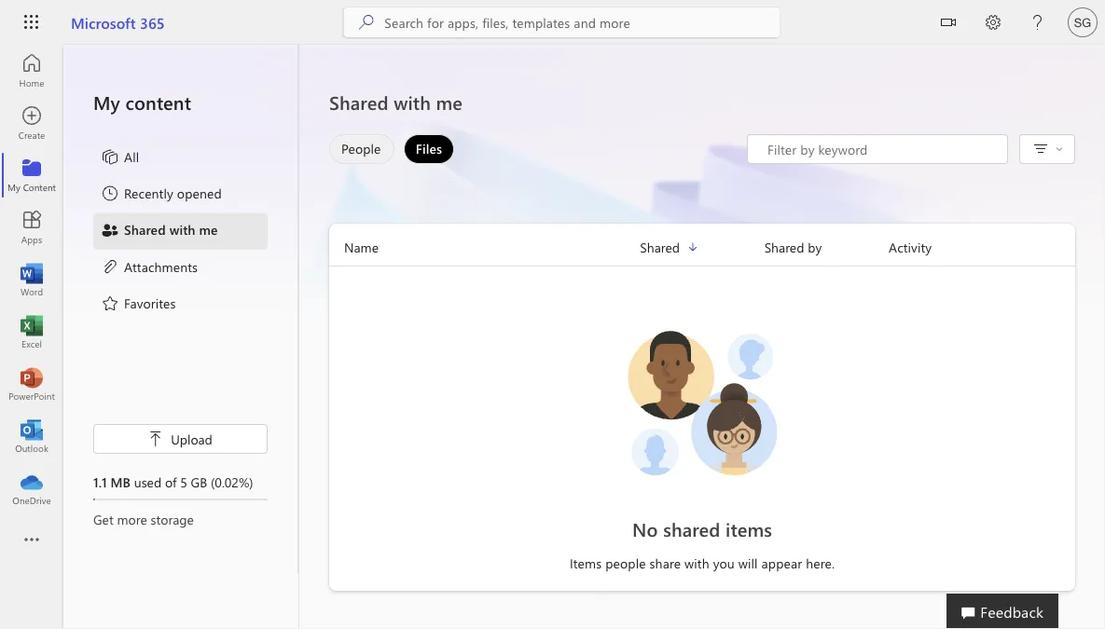Task type: vqa. For each thing, say whether or not it's contained in the screenshot.
Shared within My content left pane navigation navigation
yes



Task type: describe. For each thing, give the bounding box(es) containing it.
appear
[[762, 555, 803, 572]]

1.1
[[93, 473, 107, 491]]

you
[[713, 555, 735, 572]]

all
[[124, 148, 139, 165]]

0 vertical spatial me
[[436, 90, 463, 115]]

name
[[344, 239, 379, 256]]

sg
[[1075, 15, 1092, 29]]

no shared items status
[[516, 517, 889, 543]]

get more storage button
[[93, 510, 268, 529]]

items people share with you will appear here. status
[[516, 554, 889, 573]]

shared with me element
[[101, 221, 218, 243]]

content
[[125, 90, 191, 115]]

used
[[134, 473, 162, 491]]

storage
[[151, 511, 194, 528]]

shared with me inside the my content left pane navigation navigation
[[124, 221, 218, 238]]

outlook image
[[22, 427, 41, 446]]

upload
[[171, 431, 213, 448]]

feedback
[[981, 602, 1044, 622]]

here.
[[806, 555, 835, 572]]

will
[[739, 555, 758, 572]]


[[149, 432, 163, 447]]

menu inside the my content left pane navigation navigation
[[93, 140, 268, 323]]

gb
[[191, 473, 207, 491]]

empty state icon image
[[619, 319, 786, 487]]

people
[[606, 555, 646, 572]]

no
[[633, 517, 658, 542]]

no shared items
[[633, 517, 772, 542]]

by
[[808, 239, 822, 256]]

my content left pane navigation navigation
[[63, 45, 299, 574]]

shared by
[[765, 239, 822, 256]]

activity, column 4 of 4 column header
[[889, 237, 1076, 258]]

with inside status
[[685, 555, 710, 572]]

Filter by keyword text field
[[766, 140, 998, 159]]

shared by button
[[765, 237, 889, 258]]

powerpoint image
[[22, 375, 41, 394]]

sg button
[[1061, 0, 1106, 45]]

none search field inside microsoft 365 banner
[[344, 7, 780, 37]]

shared button
[[640, 237, 765, 258]]

apps image
[[22, 218, 41, 237]]

microsoft 365
[[71, 12, 165, 32]]

favorites
[[124, 294, 176, 312]]

Search box. Suggestions appear as you type. search field
[[385, 7, 780, 37]]


[[1056, 146, 1064, 153]]

items
[[570, 555, 602, 572]]

get
[[93, 511, 114, 528]]

of
[[165, 473, 177, 491]]

 button
[[1026, 136, 1069, 163]]

attachments element
[[101, 257, 198, 279]]

365
[[140, 12, 165, 32]]

tab list containing people
[[325, 134, 459, 164]]

more
[[117, 511, 147, 528]]

onedrive image
[[22, 480, 41, 498]]

people
[[341, 140, 381, 157]]

shared
[[663, 517, 721, 542]]

 upload
[[149, 431, 213, 448]]



Task type: locate. For each thing, give the bounding box(es) containing it.
shared inside button
[[640, 239, 680, 256]]

2 vertical spatial with
[[685, 555, 710, 572]]

my
[[93, 90, 120, 115]]

share
[[650, 555, 681, 572]]

shared with me up files
[[329, 90, 463, 115]]

items
[[726, 517, 772, 542]]

items people share with you will appear here.
[[570, 555, 835, 572]]

0 vertical spatial shared with me
[[329, 90, 463, 115]]

with inside the my content left pane navigation navigation
[[170, 221, 196, 238]]

 button
[[926, 0, 971, 48]]

1 horizontal spatial me
[[436, 90, 463, 115]]

shared with me down recently opened element
[[124, 221, 218, 238]]

all element
[[101, 147, 139, 170]]

people tab
[[325, 134, 399, 164]]

None search field
[[344, 7, 780, 37]]

name button
[[329, 237, 640, 258]]

1 horizontal spatial with
[[394, 90, 431, 115]]

0 horizontal spatial me
[[199, 221, 218, 238]]

favorites element
[[101, 294, 176, 316]]

excel image
[[22, 323, 41, 341]]

shared inside the my content left pane navigation navigation
[[124, 221, 166, 238]]

status
[[747, 134, 1009, 164]]

mb
[[111, 473, 131, 491]]

with down recently opened
[[170, 221, 196, 238]]

attachments
[[124, 258, 198, 275]]

1 vertical spatial shared with me
[[124, 221, 218, 238]]

1 vertical spatial with
[[170, 221, 196, 238]]

get more storage
[[93, 511, 194, 528]]

view more apps image
[[22, 532, 41, 550]]

me up files
[[436, 90, 463, 115]]

files tab
[[399, 134, 459, 164]]

home image
[[22, 62, 41, 80]]

0 vertical spatial with
[[394, 90, 431, 115]]

1 vertical spatial me
[[199, 221, 218, 238]]

word image
[[22, 271, 41, 289]]

menu containing all
[[93, 140, 268, 323]]

recently opened
[[124, 184, 222, 202]]

me inside the my content left pane navigation navigation
[[199, 221, 218, 238]]

recently opened element
[[101, 184, 222, 206]]

row
[[329, 237, 1076, 267]]

activity
[[889, 239, 932, 256]]

with left you
[[685, 555, 710, 572]]

files
[[416, 140, 442, 157]]

recently
[[124, 184, 173, 202]]

my content
[[93, 90, 191, 115]]

microsoft
[[71, 12, 136, 32]]

menu
[[93, 140, 268, 323]]

shared
[[329, 90, 389, 115], [124, 221, 166, 238], [640, 239, 680, 256], [765, 239, 805, 256]]

feedback button
[[947, 594, 1059, 630]]

create image
[[22, 114, 41, 132]]

(0.02%)
[[211, 473, 253, 491]]

1 horizontal spatial shared with me
[[329, 90, 463, 115]]

tab list
[[325, 134, 459, 164]]

microsoft 365 banner
[[0, 0, 1106, 48]]

2 horizontal spatial with
[[685, 555, 710, 572]]


[[941, 15, 956, 30]]

me
[[436, 90, 463, 115], [199, 221, 218, 238]]

me down 'opened'
[[199, 221, 218, 238]]

row containing name
[[329, 237, 1076, 267]]

0 horizontal spatial shared with me
[[124, 221, 218, 238]]

with up files
[[394, 90, 431, 115]]

with
[[394, 90, 431, 115], [170, 221, 196, 238], [685, 555, 710, 572]]

1.1 mb used of 5 gb (0.02%)
[[93, 473, 253, 491]]

0 horizontal spatial with
[[170, 221, 196, 238]]

5
[[180, 473, 187, 491]]

navigation
[[0, 45, 63, 515]]

opened
[[177, 184, 222, 202]]

my content image
[[22, 166, 41, 185]]

shared with me
[[329, 90, 463, 115], [124, 221, 218, 238]]

shared inside button
[[765, 239, 805, 256]]



